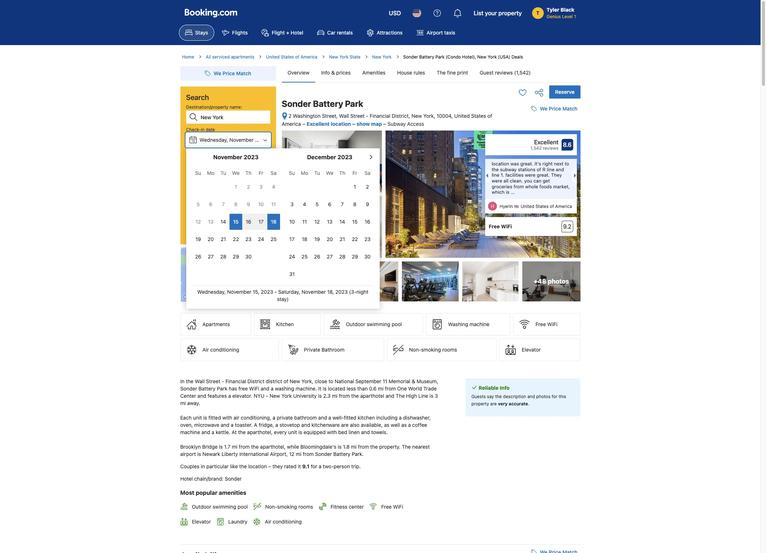 Task type: describe. For each thing, give the bounding box(es) containing it.
washing machine button
[[426, 314, 511, 336]]

(usa)
[[499, 54, 511, 60]]

3-
[[186, 171, 191, 176]]

york, inside in the wall street - financial district district of new york, close to national september 11 memorial & museum, sonder battery park has free wifi and a washing machine. it is located less than 0.6 mi from one world trade center and features a elevator. nyu - new york university is 2.3 mi from the aparthotel and the high line is 3 mi away. each unit is fitted with air conditioning, a private bathroom and a well-fitted kitchen including a dishwasher, oven, microwave and a toaster. a fridge, a stovetop and kitchenware are also available, as well as a coffee machine and a kettle. at the aparthotel, every unit is equipped with bed linen and towels. brooklyn bridge is 1.7 mi from the aparthotel, while bloomingdale's is 1.8 mi from the property. the nearest airport is newark liberty international airport, 12 mi from sonder battery park.
[[302, 379, 314, 385]]

fr for november 2023
[[259, 170, 264, 176]]

0 horizontal spatial states
[[281, 54, 294, 60]]

sonder battery park (condo hotel), new york (usa) deals link
[[404, 54, 524, 60]]

photos inside guests say the description and photos for this property are
[[537, 394, 551, 400]]

free inside free wifi button
[[536, 322, 547, 328]]

1 inside checkbox
[[235, 184, 237, 190]]

street inside in the wall street - financial district district of new york, close to national september 11 memorial & museum, sonder battery park has free wifi and a washing machine. it is located less than 0.6 mi from one world trade center and features a elevator. nyu - new york university is 2.3 mi from the aparthotel and the high line is 3 mi away. each unit is fitted with air conditioning, a private bathroom and a well-fitted kitchen including a dishwasher, oven, microwave and a toaster. a fridge, a stovetop and kitchenware are also available, as well as a coffee machine and a kettle. at the aparthotel, every unit is equipped with bed linen and towels. brooklyn bridge is 1.7 mi from the aparthotel, while bloomingdale's is 1.8 mi from the property. the nearest airport is newark liberty international airport, 12 mi from sonder battery park.
[[206, 379, 221, 385]]

11 inside in the wall street - financial district district of new york, close to national september 11 memorial & museum, sonder battery park has free wifi and a washing machine. it is located less than 0.6 mi from one world trade center and features a elevator. nyu - new york university is 2.3 mi from the aparthotel and the high line is 3 mi away. each unit is fitted with air conditioning, a private bathroom and a well-fitted kitchen including a dishwasher, oven, microwave and a toaster. a fridge, a stovetop and kitchenware are also available, as well as a coffee machine and a kettle. at the aparthotel, every unit is equipped with bed linen and towels. brooklyn bridge is 1.7 mi from the aparthotel, while bloomingdale's is 1.8 mi from the property. the nearest airport is newark liberty international airport, 12 mi from sonder battery park.
[[383, 379, 388, 385]]

1 · from the left
[[210, 184, 211, 190]]

18 for 18 checkbox
[[271, 219, 277, 225]]

booking.com image
[[185, 9, 237, 17]]

0 horizontal spatial hotel
[[180, 476, 193, 483]]

i'm
[[193, 208, 199, 213]]

12 December 2023 checkbox
[[311, 214, 324, 230]]

pool inside outdoor swimming pool button
[[392, 322, 402, 328]]

mi right 1.8
[[351, 444, 357, 451]]

york left (usa)
[[488, 54, 497, 60]]

new up washing
[[290, 379, 301, 385]]

outdoor swimming pool button
[[324, 314, 423, 336]]

25 December 2023 checkbox
[[299, 249, 311, 265]]

2 inside checkbox
[[247, 184, 250, 190]]

kitchen
[[358, 415, 375, 421]]

from up international
[[239, 444, 250, 451]]

popular
[[196, 490, 218, 497]]

2 fitted from the left
[[344, 415, 357, 421]]

person
[[334, 464, 350, 470]]

1 vertical spatial great.
[[537, 172, 550, 178]]

28 for 28 november 2023 option
[[220, 254, 227, 260]]

0 vertical spatial unit
[[193, 415, 202, 421]]

wall inside in the wall street - financial district district of new york, close to national september 11 memorial & museum, sonder battery park has free wifi and a washing machine. it is located less than 0.6 mi from one world trade center and features a elevator. nyu - new york university is 2.3 mi from the aparthotel and the high line is 3 mi away. each unit is fitted with air conditioning, a private bathroom and a well-fitted kitchen including a dishwasher, oven, microwave and a toaster. a fridge, a stovetop and kitchenware are also available, as well as a coffee machine and a kettle. at the aparthotel, every unit is equipped with bed linen and towels. brooklyn bridge is 1.7 mi from the aparthotel, while bloomingdale's is 1.8 mi from the property. the nearest airport is newark liberty international airport, 12 mi from sonder battery park.
[[195, 379, 205, 385]]

washing machine
[[449, 322, 490, 328]]

air conditioning inside button
[[203, 347, 240, 353]]

microwave
[[195, 423, 220, 429]]

a up at
[[231, 423, 234, 429]]

wednesday, november 15, 2023 - saturday, november 18, 2023 (3-night stay)
[[198, 289, 369, 303]]

22 December 2023 checkbox
[[349, 232, 362, 248]]

most popular amenities
[[180, 490, 247, 497]]

house rules link
[[392, 63, 431, 82]]

- up features
[[222, 379, 224, 385]]

and down bathroom
[[302, 423, 310, 429]]

the fine print
[[437, 70, 469, 76]]

market,
[[554, 184, 571, 190]]

kitchen button
[[254, 314, 321, 336]]

the inside the location was great. it's right next to the subway stations of r line and line 1. facilities were great. they were all clean. you can get groceries from whole foods market, which is …
[[492, 167, 499, 173]]

taxis
[[445, 29, 456, 36]]

sonder down the bloomingdale's
[[315, 452, 332, 458]]

14 for 14 november 2023 'option'
[[221, 219, 226, 225]]

9.1
[[303, 464, 310, 470]]

york, inside 2 washington street, wall street - financial district, new york, 10004, united states of america
[[424, 113, 436, 119]]

0 vertical spatial search
[[186, 93, 209, 102]]

states inside 2 washington street, wall street - financial district, new york, 10004, united states of america
[[472, 113, 487, 119]]

16 November 2023 checkbox
[[242, 214, 255, 230]]

0 horizontal spatial saturday,
[[200, 159, 222, 165]]

towels.
[[372, 430, 388, 436]]

guest
[[480, 70, 494, 76]]

15 for 15 december 2023 option
[[353, 219, 358, 225]]

equipped
[[304, 430, 326, 436]]

0 vertical spatial property
[[499, 10, 522, 16]]

1 vertical spatial elevator
[[192, 519, 211, 526]]

is left 1.7
[[219, 444, 223, 451]]

10 November 2023 checkbox
[[255, 197, 268, 213]]

1,542
[[531, 146, 542, 151]]

a down district
[[271, 386, 274, 392]]

20 November 2023 checkbox
[[205, 232, 217, 248]]

1 vertical spatial non-smoking rooms
[[266, 504, 313, 511]]

sa for december 2023
[[365, 170, 371, 176]]

a up every
[[276, 423, 279, 429]]

right
[[543, 161, 553, 167]]

and up away.
[[198, 393, 206, 400]]

saturday, inside wednesday, november 15, 2023 - saturday, november 18, 2023 (3-night stay)
[[279, 289, 301, 295]]

we up excellent 1,542 reviews
[[541, 106, 548, 112]]

30 November 2023 checkbox
[[242, 249, 255, 265]]

1 horizontal spatial free
[[489, 224, 500, 230]]

0 horizontal spatial pool
[[238, 504, 248, 511]]

1 vertical spatial info
[[500, 385, 510, 392]]

1 vertical spatial swimming
[[213, 504, 237, 511]]

23 for 23 november 2023 checkbox
[[246, 236, 252, 243]]

we down saturday, november 18, 2023 at the left top of page
[[232, 170, 240, 176]]

1 horizontal spatial for
[[311, 464, 318, 470]]

battery up street,
[[313, 99, 344, 109]]

elevator inside 'button'
[[522, 347, 541, 353]]

5 for 5 december 2023 option
[[316, 201, 319, 208]]

1 horizontal spatial we price match button
[[529, 102, 581, 116]]

fridge,
[[259, 423, 274, 429]]

line
[[419, 393, 429, 400]]

9 for 9 option
[[366, 201, 369, 208]]

this
[[559, 394, 567, 400]]

very accurate .
[[499, 402, 530, 407]]

1 vertical spatial price
[[549, 106, 562, 112]]

in for couples
[[201, 464, 205, 470]]

flights
[[232, 29, 248, 36]]

– left they
[[269, 464, 271, 470]]

14 December 2023 checkbox
[[336, 214, 349, 230]]

bed
[[339, 430, 348, 436]]

- right nyu
[[266, 393, 269, 400]]

elevator button
[[500, 339, 581, 362]]

and up "kitchenware"
[[319, 415, 327, 421]]

swimming inside button
[[367, 322, 391, 328]]

1 horizontal spatial air conditioning
[[265, 519, 302, 526]]

tu for december 2023
[[315, 170, 320, 176]]

previous image
[[484, 174, 489, 178]]

24 November 2023 checkbox
[[255, 232, 268, 248]]

is right airport
[[197, 452, 201, 458]]

12 November 2023 checkbox
[[192, 214, 205, 230]]

16 cell
[[242, 213, 255, 230]]

air inside button
[[203, 347, 209, 353]]

groceries
[[492, 184, 513, 190]]

world
[[409, 386, 422, 392]]

district,
[[392, 113, 411, 119]]

1 vertical spatial non-
[[266, 504, 278, 511]]

3 for 3 checkbox
[[260, 184, 263, 190]]

your account menu tyler black genius level 1 element
[[533, 3, 580, 20]]

15 December 2023 checkbox
[[349, 214, 362, 230]]

8 for 8 checkbox
[[235, 201, 238, 208]]

mi down located
[[332, 393, 338, 400]]

18 November 2023 checkbox
[[268, 214, 280, 230]]

1 as from the left
[[385, 423, 390, 429]]

new down washing
[[270, 393, 280, 400]]

1 horizontal spatial location
[[331, 121, 351, 127]]

sonder battery park (condo hotel), new york (usa) deals
[[404, 54, 524, 60]]

conditioning inside button
[[211, 347, 240, 353]]

match for rightmost we price match dropdown button
[[563, 106, 578, 112]]

tyler black genius level 1
[[547, 7, 577, 19]]

reviews inside excellent 1,542 reviews
[[544, 146, 559, 151]]

airport taxis link
[[411, 25, 462, 41]]

sonder up center
[[180, 386, 197, 392]]

hotel chain/brand: sonder
[[180, 476, 242, 483]]

12 for 12 november 2023 checkbox
[[196, 219, 201, 225]]

– excellent location – show map – subway access
[[303, 121, 425, 127]]

reserve
[[556, 89, 575, 95]]

mi right 1.7
[[232, 444, 238, 451]]

2 adults · 0 children · 1 room button
[[186, 180, 270, 194]]

sonder up the house rules
[[404, 54, 419, 60]]

all
[[504, 178, 509, 184]]

0 horizontal spatial location
[[249, 464, 267, 470]]

0 vertical spatial apartments
[[231, 54, 255, 60]]

i'm traveling for work
[[193, 208, 236, 213]]

1 horizontal spatial free wifi
[[489, 224, 513, 230]]

15 for 15 november 2023 checkbox
[[233, 219, 239, 225]]

2 · from the left
[[237, 184, 239, 190]]

university
[[294, 393, 317, 400]]

the down towels.
[[371, 444, 378, 451]]

0 horizontal spatial united
[[266, 54, 280, 60]]

apartments inside search section
[[225, 198, 249, 204]]

a left coffee
[[409, 423, 411, 429]]

mi right 0.6 on the bottom left
[[378, 386, 384, 392]]

2 inside option
[[366, 184, 369, 190]]

and inside the location was great. it's right next to the subway stations of r line and line 1. facilities were great. they were all clean. you can get groceries from whole foods market, which is …
[[557, 167, 565, 173]]

1 horizontal spatial &
[[332, 70, 335, 76]]

16 December 2023 checkbox
[[362, 214, 374, 230]]

a down has
[[229, 393, 231, 400]]

in
[[180, 379, 185, 385]]

20 for 20 december 2023 checkbox
[[327, 236, 333, 243]]

wednesday, for wednesday, november 15, 2023 - saturday, november 18, 2023 (3-night stay)
[[198, 289, 226, 295]]

0 horizontal spatial free wifi
[[382, 504, 404, 511]]

stations
[[519, 167, 536, 173]]

8 December 2023 checkbox
[[349, 197, 362, 213]]

saturday, november 18, 2023
[[200, 159, 269, 165]]

2 inside 2 washington street, wall street - financial district, new york, 10004, united states of america
[[289, 113, 292, 119]]

a up "kitchenware"
[[329, 415, 332, 421]]

air conditioning button
[[180, 339, 279, 362]]

4 for 4 november 2023 checkbox
[[272, 184, 276, 190]]

united states of america link
[[266, 54, 318, 60]]

9 December 2023 checkbox
[[362, 197, 374, 213]]

well-
[[333, 415, 344, 421]]

1 inside tyler black genius level 1
[[575, 14, 577, 19]]

price inside search section
[[223, 70, 235, 76]]

1 horizontal spatial unit
[[289, 430, 297, 436]]

excellent inside excellent 1,542 reviews
[[535, 139, 559, 146]]

1 horizontal spatial with
[[327, 430, 337, 436]]

search inside "button"
[[219, 224, 238, 231]]

reserve button
[[550, 86, 581, 99]]

the down toaster.
[[238, 430, 246, 436]]

of inside in the wall street - financial district district of new york, close to national september 11 memorial & museum, sonder battery park has free wifi and a washing machine. it is located less than 0.6 mi from one world trade center and features a elevator. nyu - new york university is 2.3 mi from the aparthotel and the high line is 3 mi away. each unit is fitted with air conditioning, a private bathroom and a well-fitted kitchen including a dishwasher, oven, microwave and a toaster. a fridge, a stovetop and kitchenware are also available, as well as a coffee machine and a kettle. at the aparthotel, every unit is equipped with bed linen and towels. brooklyn bridge is 1.7 mi from the aparthotel, while bloomingdale's is 1.8 mi from the property. the nearest airport is newark liberty international airport, 12 mi from sonder battery park.
[[284, 379, 289, 385]]

wifi inside in the wall street - financial district district of new york, close to national september 11 memorial & museum, sonder battery park has free wifi and a washing machine. it is located less than 0.6 mi from one world trade center and features a elevator. nyu - new york university is 2.3 mi from the aparthotel and the high line is 3 mi away. each unit is fitted with air conditioning, a private bathroom and a well-fitted kitchen including a dishwasher, oven, microwave and a toaster. a fridge, a stovetop and kitchenware are also available, as well as a coffee machine and a kettle. at the aparthotel, every unit is equipped with bed linen and towels. brooklyn bridge is 1.7 mi from the aparthotel, while bloomingdale's is 1.8 mi from the property. the nearest airport is newark liberty international airport, 12 mi from sonder battery park.
[[249, 386, 260, 392]]

Where are you going? field
[[198, 111, 270, 124]]

park inside in the wall street - financial district district of new york, close to national september 11 memorial & museum, sonder battery park has free wifi and a washing machine. it is located less than 0.6 mi from one world trade center and features a elevator. nyu - new york university is 2.3 mi from the aparthotel and the high line is 3 mi away. each unit is fitted with air conditioning, a private bathroom and a well-fitted kitchen including a dishwasher, oven, microwave and a toaster. a fridge, a stovetop and kitchenware are also available, as well as a coffee machine and a kettle. at the aparthotel, every unit is equipped with bed linen and towels. brooklyn bridge is 1.7 mi from the aparthotel, while bloomingdale's is 1.8 mi from the property. the nearest airport is newark liberty international airport, 12 mi from sonder battery park.
[[217, 386, 228, 392]]

deals
[[512, 54, 524, 60]]

overview link
[[282, 63, 316, 82]]

5 November 2023 checkbox
[[192, 197, 205, 213]]

america inside 2 washington street, wall street - financial district, new york, 10004, united states of america
[[282, 121, 301, 127]]

november for wednesday, november 15, 2023
[[230, 137, 254, 143]]

26 for 26 checkbox
[[314, 254, 321, 260]]

rules
[[414, 70, 426, 76]]

while
[[287, 444, 299, 451]]

outdoor swimming pool inside button
[[346, 322, 402, 328]]

8 November 2023 checkbox
[[230, 197, 242, 213]]

2 vertical spatial the
[[402, 444, 411, 451]]

for inside guests say the description and photos for this property are
[[552, 394, 558, 400]]

1 December 2023 checkbox
[[349, 179, 362, 195]]

from down the less
[[339, 393, 350, 400]]

from inside the location was great. it's right next to the subway stations of r line and line 1. facilities were great. they were all clean. you can get groceries from whole foods market, which is …
[[514, 184, 525, 190]]

amenities
[[219, 490, 247, 497]]

1 November 2023 checkbox
[[230, 179, 242, 195]]

13 November 2023 checkbox
[[205, 214, 217, 230]]

usd
[[389, 10, 401, 16]]

the inside guests say the description and photos for this property are
[[496, 394, 502, 400]]

match for we price match dropdown button in search section
[[236, 70, 252, 76]]

all serviced apartments
[[206, 54, 255, 60]]

a
[[254, 423, 258, 429]]

work
[[226, 208, 236, 213]]

1 inside 'checkbox'
[[354, 184, 356, 190]]

17 December 2023 checkbox
[[286, 232, 299, 248]]

- inside wednesday, november 15, 2023 - saturday, november 18, 2023 (3-night stay)
[[275, 289, 277, 295]]

is left 1.8
[[338, 444, 342, 451]]

1 vertical spatial the
[[396, 393, 405, 400]]

location inside the location was great. it's right next to the subway stations of r line and line 1. facilities were great. they were all clean. you can get groceries from whole foods market, which is …
[[492, 161, 510, 167]]

19 for 19 option
[[196, 236, 201, 243]]

new up amenities on the top
[[373, 54, 382, 60]]

night inside wednesday, november 15, 2023 - saturday, november 18, 2023 (3-night stay)
[[357, 289, 369, 295]]

11 for 11 checkbox
[[272, 201, 276, 208]]

1 horizontal spatial united states of america
[[521, 204, 573, 209]]

new up info & prices
[[329, 54, 339, 60]]

26 for 26 option
[[195, 254, 202, 260]]

in for check-
[[201, 127, 205, 133]]

clean.
[[510, 178, 524, 184]]

can
[[534, 178, 542, 184]]

0 horizontal spatial outdoor
[[192, 504, 212, 511]]

0 vertical spatial reviews
[[496, 70, 513, 76]]

27 November 2023 checkbox
[[205, 249, 217, 265]]

battery down 1.8
[[334, 452, 351, 458]]

check-out date
[[186, 149, 218, 154]]

black
[[561, 7, 575, 13]]

a up fridge,
[[273, 415, 276, 421]]

th for december
[[340, 170, 346, 176]]

scored 8.6 element
[[562, 139, 574, 151]]

3 December 2023 checkbox
[[286, 197, 299, 213]]

district
[[266, 379, 283, 385]]

grid for december
[[286, 166, 374, 283]]

center
[[180, 393, 196, 400]]

is down trade
[[430, 393, 434, 400]]

it
[[319, 386, 322, 392]]

1 horizontal spatial air
[[265, 519, 272, 526]]

20 for 20 option on the top of page
[[208, 236, 214, 243]]

scored 9.2 element
[[562, 221, 574, 233]]

hyerin
[[500, 204, 514, 209]]

0 vertical spatial united states of america
[[266, 54, 318, 60]]

12 inside in the wall street - financial district district of new york, close to national september 11 memorial & museum, sonder battery park has free wifi and a washing machine. it is located less than 0.6 mi from one world trade center and features a elevator. nyu - new york university is 2.3 mi from the aparthotel and the high line is 3 mi away. each unit is fitted with air conditioning, a private bathroom and a well-fitted kitchen including a dishwasher, oven, microwave and a toaster. a fridge, a stovetop and kitchenware are also available, as well as a coffee machine and a kettle. at the aparthotel, every unit is equipped with bed linen and towels. brooklyn bridge is 1.7 mi from the aparthotel, while bloomingdale's is 1.8 mi from the property. the nearest airport is newark liberty international airport, 12 mi from sonder battery park.
[[289, 452, 295, 458]]

3 for 3 december 2023 option
[[291, 201, 294, 208]]

2.3
[[324, 393, 331, 400]]

and up kettle.
[[221, 423, 230, 429]]

0 horizontal spatial rooms
[[299, 504, 313, 511]]

21 for the 21 november 2023 checkbox in the left of the page
[[221, 236, 226, 243]]

- inside 2 washington street, wall street - financial district, new york, 10004, united states of america
[[366, 113, 369, 119]]

a up well
[[399, 415, 402, 421]]

and inside guests say the description and photos for this property are
[[528, 394, 536, 400]]

new inside 2 washington street, wall street - financial district, new york, 10004, united states of america
[[412, 113, 422, 119]]

stays link
[[179, 25, 214, 41]]

is up microwave
[[204, 415, 207, 421]]

2 horizontal spatial united
[[521, 204, 535, 209]]

united inside 2 washington street, wall street - financial district, new york, 10004, united states of america
[[455, 113, 470, 119]]

to inside the location was great. it's right next to the subway stations of r line and line 1. facilities were great. they were all clean. you can get groceries from whole foods market, which is …
[[565, 161, 570, 167]]

a down microwave
[[212, 430, 215, 436]]

20 December 2023 checkbox
[[324, 232, 336, 248]]

11 November 2023 checkbox
[[268, 197, 280, 213]]

su for december
[[289, 170, 295, 176]]

31 December 2023 checkbox
[[286, 267, 299, 283]]

from up the park.
[[358, 444, 369, 451]]

2 vertical spatial states
[[536, 204, 549, 209]]

11 for 11 december 2023 checkbox on the left top of page
[[303, 219, 307, 225]]

machine inside in the wall street - financial district district of new york, close to national september 11 memorial & museum, sonder battery park has free wifi and a washing machine. it is located less than 0.6 mi from one world trade center and features a elevator. nyu - new york university is 2.3 mi from the aparthotel and the high line is 3 mi away. each unit is fitted with air conditioning, a private bathroom and a well-fitted kitchen including a dishwasher, oven, microwave and a toaster. a fridge, a stovetop and kitchenware are also available, as well as a coffee machine and a kettle. at the aparthotel, every unit is equipped with bed linen and towels. brooklyn bridge is 1.7 mi from the aparthotel, while bloomingdale's is 1.8 mi from the property. the nearest airport is newark liberty international airport, 12 mi from sonder battery park.
[[180, 430, 200, 436]]

search section
[[178, 60, 380, 309]]

7 for 7 option on the left top of page
[[341, 201, 344, 208]]

12 for '12' option
[[315, 219, 320, 225]]

the down the less
[[352, 393, 359, 400]]

2 as from the left
[[402, 423, 407, 429]]

stay
[[203, 171, 211, 176]]

financial inside in the wall street - financial district district of new york, close to national september 11 memorial & museum, sonder battery park has free wifi and a washing machine. it is located less than 0.6 mi from one world trade center and features a elevator. nyu - new york university is 2.3 mi from the aparthotel and the high line is 3 mi away. each unit is fitted with air conditioning, a private bathroom and a well-fitted kitchen including a dishwasher, oven, microwave and a toaster. a fridge, a stovetop and kitchenware are also available, as well as a coffee machine and a kettle. at the aparthotel, every unit is equipped with bed linen and towels. brooklyn bridge is 1.7 mi from the aparthotel, while bloomingdale's is 1.8 mi from the property. the nearest airport is newark liberty international airport, 12 mi from sonder battery park.
[[226, 379, 246, 385]]

0 horizontal spatial free
[[382, 504, 392, 511]]

november for saturday, november 18, 2023
[[223, 159, 247, 165]]

29 November 2023 checkbox
[[230, 249, 242, 265]]

park.
[[352, 452, 364, 458]]

15 November 2023 checkbox
[[230, 214, 242, 230]]

bloomingdale's
[[301, 444, 337, 451]]

25 November 2023 checkbox
[[268, 232, 280, 248]]

park for sonder battery park (condo hotel), new york (usa) deals
[[436, 54, 445, 60]]

machine inside button
[[470, 322, 490, 328]]

0 horizontal spatial with
[[223, 415, 232, 421]]

1 horizontal spatial line
[[547, 167, 555, 173]]

date for check-in date
[[206, 127, 215, 133]]

is left "2.3"
[[318, 393, 322, 400]]

wednesday, for wednesday, november 15, 2023
[[200, 137, 228, 143]]

york inside 'new york' link
[[383, 54, 392, 60]]

click to open map view image
[[282, 112, 288, 120]]

and down memorial
[[386, 393, 395, 400]]

0 horizontal spatial 18
[[192, 161, 195, 165]]

from left one
[[385, 386, 396, 392]]

rooms inside "button"
[[443, 347, 458, 353]]

16 for 16 november 2023 option at top left
[[246, 219, 251, 225]]

1 vertical spatial conditioning
[[273, 519, 302, 526]]

the right in
[[186, 379, 194, 385]]

is right it
[[323, 386, 327, 392]]

0 vertical spatial hotel
[[291, 29, 304, 36]]

28 November 2023 checkbox
[[217, 249, 230, 265]]

mi down center
[[180, 401, 186, 407]]

29 December 2023 checkbox
[[349, 249, 362, 265]]

16 for 16 december 2023 option
[[365, 219, 371, 225]]

mo for november
[[207, 170, 215, 176]]

international
[[240, 452, 269, 458]]

0 horizontal spatial excellent
[[307, 121, 330, 127]]

17 November 2023 checkbox
[[255, 214, 268, 230]]

18 cell
[[268, 213, 280, 230]]

smoking inside "button"
[[422, 347, 441, 353]]

from down the bloomingdale's
[[303, 452, 314, 458]]

list
[[474, 10, 484, 16]]

23 for 23 "checkbox"
[[365, 236, 371, 243]]

washing
[[449, 322, 469, 328]]

we down december 2023
[[326, 170, 334, 176]]

24 for the 24 option
[[289, 254, 295, 260]]

are inside guests say the description and photos for this property are
[[491, 402, 497, 407]]

battery up features
[[199, 386, 216, 392]]

next image
[[575, 174, 579, 178]]

10004,
[[437, 113, 453, 119]]

including
[[377, 415, 398, 421]]

0 vertical spatial great.
[[521, 161, 534, 167]]

of inside 2 washington street, wall street - financial district, new york, 10004, united states of america
[[488, 113, 493, 119]]

destination/property
[[186, 105, 229, 110]]

amenities
[[363, 70, 386, 76]]

well
[[391, 423, 400, 429]]

they
[[552, 172, 563, 178]]

guest reviews (1,542)
[[480, 70, 531, 76]]

0 vertical spatial night
[[191, 171, 202, 176]]

close
[[315, 379, 328, 385]]

9 for '9 november 2023' option
[[247, 201, 250, 208]]

& inside search section
[[221, 198, 224, 204]]

stay)
[[277, 296, 289, 303]]

high
[[407, 393, 417, 400]]



Task type: vqa. For each thing, say whether or not it's contained in the screenshot.
I'm traveling for work
yes



Task type: locate. For each thing, give the bounding box(es) containing it.
1 inside button
[[240, 184, 242, 190]]

24 December 2023 checkbox
[[286, 249, 299, 265]]

1 20 from the left
[[208, 236, 214, 243]]

1 horizontal spatial 29
[[352, 254, 358, 260]]

19 for 19 december 2023 option
[[315, 236, 320, 243]]

foods
[[540, 184, 553, 190]]

2 tu from the left
[[315, 170, 320, 176]]

24
[[258, 236, 264, 243], [289, 254, 295, 260]]

property right your
[[499, 10, 522, 16]]

it's
[[535, 161, 542, 167]]

and up nyu
[[261, 386, 270, 392]]

0 horizontal spatial tu
[[221, 170, 226, 176]]

1 horizontal spatial 30
[[365, 254, 371, 260]]

mo
[[207, 170, 215, 176], [301, 170, 309, 176]]

14 inside option
[[340, 219, 345, 225]]

2 in from the top
[[201, 464, 205, 470]]

features
[[208, 393, 227, 400]]

– down "washington"
[[303, 121, 306, 127]]

& inside in the wall street - financial district district of new york, close to national september 11 memorial & museum, sonder battery park has free wifi and a washing machine. it is located less than 0.6 mi from one world trade center and features a elevator. nyu - new york university is 2.3 mi from the aparthotel and the high line is 3 mi away. each unit is fitted with air conditioning, a private bathroom and a well-fitted kitchen including a dishwasher, oven, microwave and a toaster. a fridge, a stovetop and kitchenware are also available, as well as a coffee machine and a kettle. at the aparthotel, every unit is equipped with bed linen and towels. brooklyn bridge is 1.7 mi from the aparthotel, while bloomingdale's is 1.8 mi from the property. the nearest airport is newark liberty international airport, 12 mi from sonder battery park.
[[412, 379, 416, 385]]

hotel down the couples
[[180, 476, 193, 483]]

21 inside option
[[340, 236, 345, 243]]

and right "right"
[[557, 167, 565, 173]]

21 November 2023 checkbox
[[217, 232, 230, 248]]

wall right in
[[195, 379, 205, 385]]

oven,
[[180, 423, 193, 429]]

rooms
[[443, 347, 458, 353], [299, 504, 313, 511]]

3 inside checkbox
[[260, 184, 263, 190]]

are inside in the wall street - financial district district of new york, close to national september 11 memorial & museum, sonder battery park has free wifi and a washing machine. it is located less than 0.6 mi from one world trade center and features a elevator. nyu - new york university is 2.3 mi from the aparthotel and the high line is 3 mi away. each unit is fitted with air conditioning, a private bathroom and a well-fitted kitchen including a dishwasher, oven, microwave and a toaster. a fridge, a stovetop and kitchenware are also available, as well as a coffee machine and a kettle. at the aparthotel, every unit is equipped with bed linen and towels. brooklyn bridge is 1.7 mi from the aparthotel, while bloomingdale's is 1.8 mi from the property. the nearest airport is newark liberty international airport, 12 mi from sonder battery park.
[[342, 423, 349, 429]]

0 horizontal spatial financial
[[226, 379, 246, 385]]

1 horizontal spatial 13
[[327, 219, 333, 225]]

17 for 17 december 2023 checkbox on the top left of page
[[290, 236, 295, 243]]

1 6 from the left
[[209, 201, 213, 208]]

1 horizontal spatial non-
[[410, 347, 422, 353]]

trade
[[424, 386, 437, 392]]

street up – excellent location – show map – subway access at top
[[351, 113, 365, 119]]

2 horizontal spatial &
[[412, 379, 416, 385]]

we price match button inside search section
[[202, 67, 254, 80]]

machine right washing
[[470, 322, 490, 328]]

and down available, on the bottom left
[[362, 430, 370, 436]]

0 vertical spatial street
[[351, 113, 365, 119]]

great.
[[521, 161, 534, 167], [537, 172, 550, 178]]

2 21 from the left
[[340, 236, 345, 243]]

0 horizontal spatial 6
[[209, 201, 213, 208]]

– left the show
[[353, 121, 356, 127]]

excellent location – show map button
[[307, 121, 384, 127]]

0 horizontal spatial reviews
[[496, 70, 513, 76]]

1 horizontal spatial 10
[[290, 219, 295, 225]]

airport taxis
[[427, 29, 456, 36]]

1 7 from the left
[[222, 201, 225, 208]]

…
[[511, 189, 515, 195]]

1 horizontal spatial fitted
[[344, 415, 357, 421]]

2 horizontal spatial 3
[[435, 393, 438, 400]]

4 inside checkbox
[[272, 184, 276, 190]]

1 horizontal spatial grid
[[286, 166, 374, 283]]

we price match for rightmost we price match dropdown button
[[541, 106, 578, 112]]

reliable
[[479, 385, 499, 392]]

park for sonder battery park
[[345, 99, 364, 109]]

27 December 2023 checkbox
[[324, 249, 336, 265]]

line
[[547, 167, 555, 173], [492, 172, 500, 178]]

6 December 2023 checkbox
[[324, 197, 336, 213]]

1 vertical spatial hotel
[[180, 476, 193, 483]]

0 horizontal spatial machine
[[180, 430, 200, 436]]

states down the foods
[[536, 204, 549, 209]]

0 horizontal spatial 7
[[222, 201, 225, 208]]

28 December 2023 checkbox
[[336, 249, 349, 265]]

15 cell
[[230, 213, 242, 230]]

0 horizontal spatial non-smoking rooms
[[266, 504, 313, 511]]

district
[[248, 379, 265, 385]]

18 right "17" option
[[271, 219, 277, 225]]

16 inside cell
[[246, 219, 251, 225]]

19 November 2023 checkbox
[[192, 232, 205, 248]]

house rules
[[398, 70, 426, 76]]

28 inside option
[[220, 254, 227, 260]]

1 horizontal spatial non-smoking rooms
[[410, 347, 458, 353]]

home
[[182, 54, 194, 60]]

2 left "adults"
[[190, 184, 193, 190]]

1 horizontal spatial night
[[357, 289, 369, 295]]

with down "kitchenware"
[[327, 430, 337, 436]]

0 vertical spatial 18,
[[249, 159, 256, 165]]

4
[[272, 184, 276, 190], [303, 201, 307, 208]]

13 for the 13 checkbox in the top of the page
[[327, 219, 333, 225]]

and up .
[[528, 394, 536, 400]]

1 vertical spatial 17
[[290, 236, 295, 243]]

su up 3 december 2023 option
[[289, 170, 295, 176]]

0 vertical spatial america
[[301, 54, 318, 60]]

1 horizontal spatial 21
[[340, 236, 345, 243]]

2 fr from the left
[[353, 170, 358, 176]]

away.
[[187, 401, 200, 407]]

2 vertical spatial park
[[217, 386, 228, 392]]

fr up 1 december 2023 'checkbox'
[[353, 170, 358, 176]]

in up check-out date
[[201, 127, 205, 133]]

0 horizontal spatial non-
[[266, 504, 278, 511]]

sonder up "washington"
[[282, 99, 312, 109]]

apartments up work
[[225, 198, 249, 204]]

0 horizontal spatial line
[[492, 172, 500, 178]]

14 for 14 option
[[340, 219, 345, 225]]

non- inside "button"
[[410, 347, 422, 353]]

1 vertical spatial unit
[[289, 430, 297, 436]]

0 vertical spatial park
[[436, 54, 445, 60]]

1 14 from the left
[[221, 219, 226, 225]]

1 vertical spatial outdoor
[[192, 504, 212, 511]]

2 November 2023 checkbox
[[242, 179, 255, 195]]

1 vertical spatial rooms
[[299, 504, 313, 511]]

we
[[214, 70, 222, 76], [541, 106, 548, 112], [232, 170, 240, 176], [326, 170, 334, 176]]

less
[[347, 386, 356, 392]]

18, inside wednesday, november 15, 2023 - saturday, november 18, 2023 (3-night stay)
[[328, 289, 334, 295]]

air down apartments button
[[203, 347, 209, 353]]

7 December 2023 checkbox
[[336, 197, 349, 213]]

rated excellent element
[[489, 138, 559, 147]]

very
[[499, 402, 508, 407]]

21 inside checkbox
[[221, 236, 226, 243]]

2 29 from the left
[[352, 254, 358, 260]]

november 2023
[[213, 154, 259, 161]]

12 inside 12 november 2023 checkbox
[[196, 219, 201, 225]]

free up the 'elevator' 'button'
[[536, 322, 547, 328]]

14 inside 'option'
[[221, 219, 226, 225]]

24 inside option
[[289, 254, 295, 260]]

0 horizontal spatial outdoor swimming pool
[[192, 504, 248, 511]]

27 inside 'option'
[[327, 254, 333, 260]]

· left 2 november 2023 checkbox
[[237, 184, 239, 190]]

0 vertical spatial pool
[[392, 322, 402, 328]]

2 28 from the left
[[340, 254, 346, 260]]

18 December 2023 checkbox
[[299, 232, 311, 248]]

the inside the fine print link
[[437, 70, 446, 76]]

13 for 13 november 2023 checkbox at the left top
[[208, 219, 214, 225]]

1 sa from the left
[[271, 170, 277, 176]]

for inside search section
[[219, 208, 225, 213]]

you
[[525, 178, 533, 184]]

1 fitted from the left
[[209, 415, 221, 421]]

1 9 from the left
[[247, 201, 250, 208]]

2 6 from the left
[[329, 201, 332, 208]]

sa for november 2023
[[271, 170, 277, 176]]

1 26 from the left
[[195, 254, 202, 260]]

r
[[543, 167, 546, 173]]

york down washing
[[282, 393, 292, 400]]

th up room
[[246, 170, 252, 176]]

apartments
[[203, 322, 230, 328]]

1 grid from the left
[[192, 166, 280, 265]]

7 inside "option"
[[222, 201, 225, 208]]

7 November 2023 checkbox
[[217, 197, 230, 213]]

su for november
[[195, 170, 201, 176]]

1 vertical spatial location
[[492, 161, 510, 167]]

guest reviews (1,542) link
[[474, 63, 537, 82]]

18,
[[249, 159, 256, 165], [328, 289, 334, 295]]

subway
[[388, 121, 406, 127]]

1 27 from the left
[[208, 254, 214, 260]]

most
[[180, 490, 195, 497]]

2 27 from the left
[[327, 254, 333, 260]]

wall inside 2 washington street, wall street - financial district, new york, 10004, united states of america
[[339, 113, 349, 119]]

in
[[201, 127, 205, 133], [201, 464, 205, 470]]

night left stay
[[191, 171, 202, 176]]

13 December 2023 checkbox
[[324, 214, 336, 230]]

flight
[[272, 29, 285, 36]]

1 13 from the left
[[208, 219, 214, 225]]

15 down check-in date
[[192, 139, 195, 143]]

access
[[408, 121, 425, 127]]

0 horizontal spatial sa
[[271, 170, 277, 176]]

york inside in the wall street - financial district district of new york, close to national september 11 memorial & museum, sonder battery park has free wifi and a washing machine. it is located less than 0.6 mi from one world trade center and features a elevator. nyu - new york university is 2.3 mi from the aparthotel and the high line is 3 mi away. each unit is fitted with air conditioning, a private bathroom and a well-fitted kitchen including a dishwasher, oven, microwave and a toaster. a fridge, a stovetop and kitchenware are also available, as well as a coffee machine and a kettle. at the aparthotel, every unit is equipped with bed linen and towels. brooklyn bridge is 1.7 mi from the aparthotel, while bloomingdale's is 1.8 mi from the property. the nearest airport is newark liberty international airport, 12 mi from sonder battery park.
[[282, 393, 292, 400]]

27 inside checkbox
[[208, 254, 214, 260]]

28 for 28 december 2023 checkbox
[[340, 254, 346, 260]]

28 inside checkbox
[[340, 254, 346, 260]]

flight + hotel link
[[256, 25, 310, 41]]

t
[[537, 10, 540, 16]]

1 22 from the left
[[233, 236, 239, 243]]

25 for 25 option
[[302, 254, 308, 260]]

24 for 24 checkbox
[[258, 236, 264, 243]]

search up the 21 november 2023 checkbox in the left of the page
[[219, 224, 238, 231]]

0 horizontal spatial fitted
[[209, 415, 221, 421]]

date for check-out date
[[209, 149, 218, 154]]

at
[[232, 430, 237, 436]]

7 inside option
[[341, 201, 344, 208]]

1 horizontal spatial to
[[565, 161, 570, 167]]

are
[[491, 402, 497, 407], [342, 423, 349, 429]]

air right laundry
[[265, 519, 272, 526]]

outdoor down popular
[[192, 504, 212, 511]]

check- up 3-
[[186, 149, 201, 154]]

location
[[331, 121, 351, 127], [492, 161, 510, 167], [249, 464, 267, 470]]

19 left 20 option on the top of page
[[196, 236, 201, 243]]

2 30 from the left
[[365, 254, 371, 260]]

2 20 from the left
[[327, 236, 333, 243]]

tu
[[221, 170, 226, 176], [315, 170, 320, 176]]

19 December 2023 checkbox
[[311, 232, 324, 248]]

and down microwave
[[202, 430, 210, 436]]

1 5 from the left
[[197, 201, 200, 208]]

check-in date
[[186, 127, 215, 133]]

4 right 3 checkbox
[[272, 184, 276, 190]]

1 horizontal spatial 22
[[352, 236, 358, 243]]

1 horizontal spatial were
[[526, 172, 536, 178]]

line left 1.
[[492, 172, 500, 178]]

york inside new york state link
[[340, 54, 349, 60]]

17 cell
[[255, 213, 268, 230]]

reviews down (usa)
[[496, 70, 513, 76]]

we price match for we price match dropdown button in search section
[[214, 70, 252, 76]]

trip.
[[352, 464, 361, 470]]

1 horizontal spatial excellent
[[535, 139, 559, 146]]

10 for 10 december 2023 checkbox
[[290, 219, 295, 225]]

22 for '22' option
[[352, 236, 358, 243]]

10 inside option
[[259, 201, 264, 208]]

november for wednesday, november 15, 2023 - saturday, november 18, 2023 (3-night stay)
[[227, 289, 252, 295]]

– right map in the left top of the page
[[384, 121, 387, 127]]

1 vertical spatial aparthotel,
[[260, 444, 286, 451]]

from left the you at the top
[[514, 184, 525, 190]]

0 vertical spatial york,
[[424, 113, 436, 119]]

23 inside "checkbox"
[[365, 236, 371, 243]]

2 December 2023 checkbox
[[362, 179, 374, 195]]

sa up '2 december 2023' option on the top
[[365, 170, 371, 176]]

1 th from the left
[[246, 170, 252, 176]]

1 mo from the left
[[207, 170, 215, 176]]

1 30 from the left
[[246, 254, 252, 260]]

2 9 from the left
[[366, 201, 369, 208]]

one
[[398, 386, 407, 392]]

in inside search section
[[201, 127, 205, 133]]

0 vertical spatial outdoor
[[346, 322, 366, 328]]

23 right 22 november 2023 option
[[246, 236, 252, 243]]

0 horizontal spatial property
[[472, 402, 490, 407]]

0 horizontal spatial 25
[[271, 236, 277, 243]]

america
[[301, 54, 318, 60], [282, 121, 301, 127], [556, 204, 573, 209]]

20 inside checkbox
[[327, 236, 333, 243]]

free wifi inside button
[[536, 322, 558, 328]]

2 vertical spatial 18
[[302, 236, 308, 243]]

25 for 25 november 2023 checkbox
[[271, 236, 277, 243]]

brooklyn
[[180, 444, 201, 451]]

& right homes
[[221, 198, 224, 204]]

fr
[[259, 170, 264, 176], [353, 170, 358, 176]]

2 horizontal spatial 12
[[315, 219, 320, 225]]

22 November 2023 checkbox
[[230, 232, 242, 248]]

mo for december
[[301, 170, 309, 176]]

2 16 from the left
[[365, 219, 371, 225]]

hotel
[[291, 29, 304, 36], [180, 476, 193, 483]]

23 inside checkbox
[[246, 236, 252, 243]]

0 vertical spatial 3
[[260, 184, 263, 190]]

the up international
[[251, 444, 259, 451]]

match inside search section
[[236, 70, 252, 76]]

2 th from the left
[[340, 170, 346, 176]]

15, up november 2023
[[255, 137, 262, 143]]

13 down traveling
[[208, 219, 214, 225]]

29 for 29 november 2023 checkbox
[[233, 254, 239, 260]]

7 up i'm traveling for work
[[222, 201, 225, 208]]

26 left 27 november 2023 checkbox
[[195, 254, 202, 260]]

2 5 from the left
[[316, 201, 319, 208]]

tu for november 2023
[[221, 170, 226, 176]]

21 for 21 december 2023 option
[[340, 236, 345, 243]]

27 for 27 november 2023 checkbox
[[208, 254, 214, 260]]

new
[[329, 54, 339, 60], [373, 54, 382, 60], [478, 54, 487, 60], [412, 113, 422, 119], [290, 379, 301, 385], [270, 393, 280, 400]]

0 horizontal spatial 15
[[192, 139, 195, 143]]

16 right 15 december 2023 option
[[365, 219, 371, 225]]

0 horizontal spatial 29
[[233, 254, 239, 260]]

27 for 27 'option'
[[327, 254, 333, 260]]

is down stovetop
[[299, 430, 303, 436]]

1 horizontal spatial th
[[340, 170, 346, 176]]

2 26 from the left
[[314, 254, 321, 260]]

0 vertical spatial 4
[[272, 184, 276, 190]]

15 inside checkbox
[[233, 219, 239, 225]]

28
[[220, 254, 227, 260], [340, 254, 346, 260]]

6 right 5 december 2023 option
[[329, 201, 332, 208]]

of inside the location was great. it's right next to the subway stations of r line and line 1. facilities were great. they were all clean. you can get groceries from whole foods market, which is …
[[537, 167, 542, 173]]

30 December 2023 checkbox
[[362, 249, 374, 265]]

8 for 8 december 2023 checkbox
[[354, 201, 357, 208]]

0 vertical spatial free
[[489, 224, 500, 230]]

from
[[514, 184, 525, 190], [385, 386, 396, 392], [339, 393, 350, 400], [239, 444, 250, 451], [358, 444, 369, 451], [303, 452, 314, 458]]

liberty
[[222, 452, 238, 458]]

street inside 2 washington street, wall street - financial district, new york, 10004, united states of america
[[351, 113, 365, 119]]

9 right 8 december 2023 checkbox
[[366, 201, 369, 208]]

1 28 from the left
[[220, 254, 227, 260]]

2 grid from the left
[[286, 166, 374, 283]]

4 December 2023 checkbox
[[299, 197, 311, 213]]

bathroom
[[322, 347, 345, 353]]

14 November 2023 checkbox
[[217, 214, 230, 230]]

check- for in
[[186, 127, 201, 133]]

check- up check-out date
[[186, 127, 201, 133]]

9
[[247, 201, 250, 208], [366, 201, 369, 208]]

excellent 1,542 reviews
[[531, 139, 559, 151]]

0 vertical spatial location
[[331, 121, 351, 127]]

2 vertical spatial america
[[556, 204, 573, 209]]

1 horizontal spatial outdoor swimming pool
[[346, 322, 402, 328]]

entire homes & apartments
[[193, 198, 249, 204]]

free wifi right the center
[[382, 504, 404, 511]]

12 inside '12' option
[[315, 219, 320, 225]]

outdoor inside button
[[346, 322, 366, 328]]

20 right 19 december 2023 option
[[327, 236, 333, 243]]

2 horizontal spatial 18
[[302, 236, 308, 243]]

1 tu from the left
[[221, 170, 226, 176]]

is
[[506, 189, 510, 195], [323, 386, 327, 392], [318, 393, 322, 400], [430, 393, 434, 400], [204, 415, 207, 421], [299, 430, 303, 436], [219, 444, 223, 451], [338, 444, 342, 451], [197, 452, 201, 458]]

1 horizontal spatial pool
[[392, 322, 402, 328]]

info & prices link
[[316, 63, 357, 82]]

30 for 30 checkbox
[[365, 254, 371, 260]]

2 vertical spatial free wifi
[[382, 504, 404, 511]]

york,
[[424, 113, 436, 119], [302, 379, 314, 385]]

1 vertical spatial park
[[345, 99, 364, 109]]

2 adults · 0 children · 1 room
[[190, 184, 256, 190]]

wednesday, inside wednesday, november 15, 2023 - saturday, november 18, 2023 (3-night stay)
[[198, 289, 226, 295]]

22 for 22 november 2023 option
[[233, 236, 239, 243]]

21 December 2023 checkbox
[[336, 232, 349, 248]]

1 vertical spatial smoking
[[278, 504, 297, 511]]

0 horizontal spatial price
[[223, 70, 235, 76]]

a left two-
[[319, 464, 322, 470]]

5 for the 5 option
[[197, 201, 200, 208]]

4 November 2023 checkbox
[[268, 179, 280, 195]]

0 vertical spatial the
[[437, 70, 446, 76]]

night up outdoor swimming pool button
[[357, 289, 369, 295]]

adults
[[194, 184, 208, 190]]

29 right 28 december 2023 checkbox
[[352, 254, 358, 260]]

tyler
[[547, 7, 560, 13]]

say
[[488, 394, 495, 400]]

2 13 from the left
[[327, 219, 333, 225]]

6 for "6" checkbox
[[209, 201, 213, 208]]

2 22 from the left
[[352, 236, 358, 243]]

13
[[208, 219, 214, 225], [327, 219, 333, 225]]

1 29 from the left
[[233, 254, 239, 260]]

19 right 18 checkbox on the top left of page
[[315, 236, 320, 243]]

0 horizontal spatial to
[[329, 379, 334, 385]]

0 horizontal spatial 20
[[208, 236, 214, 243]]

su left stay
[[195, 170, 201, 176]]

1 21 from the left
[[221, 236, 226, 243]]

1 vertical spatial 3
[[291, 201, 294, 208]]

1 horizontal spatial 12
[[289, 452, 295, 458]]

1 horizontal spatial price
[[549, 106, 562, 112]]

2 inside button
[[190, 184, 193, 190]]

0 vertical spatial swimming
[[367, 322, 391, 328]]

are down say
[[491, 402, 497, 407]]

th for november
[[246, 170, 252, 176]]

match
[[236, 70, 252, 76], [563, 106, 578, 112]]

12 left the 13 checkbox in the top of the page
[[315, 219, 320, 225]]

5 up i'm
[[197, 201, 200, 208]]

chain/brand:
[[194, 476, 224, 483]]

park up features
[[217, 386, 228, 392]]

private bathroom button
[[282, 339, 385, 362]]

tu up 2 adults · 0 children · 1 room
[[221, 170, 226, 176]]

1 check- from the top
[[186, 127, 201, 133]]

1.7
[[224, 444, 231, 451]]

th
[[246, 170, 252, 176], [340, 170, 346, 176]]

2 horizontal spatial free
[[536, 322, 547, 328]]

0 horizontal spatial we price match button
[[202, 67, 254, 80]]

mi down while
[[296, 452, 302, 458]]

0 horizontal spatial fr
[[259, 170, 264, 176]]

5 December 2023 checkbox
[[311, 197, 324, 213]]

0 vertical spatial check-
[[186, 127, 201, 133]]

20 inside option
[[208, 236, 214, 243]]

out
[[201, 149, 208, 154]]

6 November 2023 checkbox
[[205, 197, 217, 213]]

1 horizontal spatial 28
[[340, 254, 346, 260]]

particular
[[207, 464, 229, 470]]

1 23 from the left
[[246, 236, 252, 243]]

11 December 2023 checkbox
[[299, 214, 311, 230]]

1 horizontal spatial 5
[[316, 201, 319, 208]]

we down serviced
[[214, 70, 222, 76]]

1 in from the top
[[201, 127, 205, 133]]

2 8 from the left
[[354, 201, 357, 208]]

the right like
[[240, 464, 247, 470]]

17 inside checkbox
[[290, 236, 295, 243]]

8 inside 8 checkbox
[[235, 201, 238, 208]]

17 inside option
[[259, 219, 264, 225]]

7 for '7 november 2023' "option"
[[222, 201, 225, 208]]

property inside guests say the description and photos for this property are
[[472, 402, 490, 407]]

2 check- from the top
[[186, 149, 201, 154]]

3 November 2023 checkbox
[[255, 179, 268, 195]]

0 vertical spatial price
[[223, 70, 235, 76]]

23 December 2023 checkbox
[[362, 232, 374, 248]]

2 horizontal spatial for
[[552, 394, 558, 400]]

2 mo from the left
[[301, 170, 309, 176]]

10 December 2023 checkbox
[[286, 214, 299, 230]]

new right "hotel),"
[[478, 54, 487, 60]]

22 inside option
[[352, 236, 358, 243]]

27
[[208, 254, 214, 260], [327, 254, 333, 260]]

6 inside "checkbox"
[[329, 201, 332, 208]]

battery up 'rules'
[[420, 54, 435, 60]]

street up features
[[206, 379, 221, 385]]

home link
[[182, 54, 194, 60]]

date up out
[[206, 127, 215, 133]]

1 16 from the left
[[246, 219, 251, 225]]

rated
[[285, 464, 297, 470]]

wifi inside free wifi button
[[548, 322, 558, 328]]

fr for december 2023
[[353, 170, 358, 176]]

1 horizontal spatial 11
[[303, 219, 307, 225]]

elevator down free wifi button at the bottom of the page
[[522, 347, 541, 353]]

1 su from the left
[[195, 170, 201, 176]]

the left the nearest
[[402, 444, 411, 451]]

2 7 from the left
[[341, 201, 344, 208]]

9 November 2023 checkbox
[[242, 197, 255, 213]]

laundry
[[229, 519, 248, 526]]

2 23 from the left
[[365, 236, 371, 243]]

0 vertical spatial photos
[[548, 278, 570, 286]]

1 horizontal spatial 24
[[289, 254, 295, 260]]

1 19 from the left
[[196, 236, 201, 243]]

1 vertical spatial united states of america
[[521, 204, 573, 209]]

grid for november
[[192, 166, 280, 265]]

12
[[196, 219, 201, 225], [315, 219, 320, 225], [289, 452, 295, 458]]

8 inside 8 december 2023 checkbox
[[354, 201, 357, 208]]

11 right 10 december 2023 checkbox
[[303, 219, 307, 225]]

night
[[191, 171, 202, 176], [357, 289, 369, 295]]

15, for wednesday, november 15, 2023 - saturday, november 18, 2023 (3-night stay)
[[253, 289, 260, 295]]

0 horizontal spatial info
[[321, 70, 330, 76]]

0 vertical spatial for
[[219, 208, 225, 213]]

31
[[290, 271, 295, 278]]

airport
[[427, 29, 443, 36]]

1 8 from the left
[[235, 201, 238, 208]]

to inside in the wall street - financial district district of new york, close to national september 11 memorial & museum, sonder battery park has free wifi and a washing machine. it is located less than 0.6 mi from one world trade center and features a elevator. nyu - new york university is 2.3 mi from the aparthotel and the high line is 3 mi away. each unit is fitted with air conditioning, a private bathroom and a well-fitted kitchen including a dishwasher, oven, microwave and a toaster. a fridge, a stovetop and kitchenware are also available, as well as a coffee machine and a kettle. at the aparthotel, every unit is equipped with bed linen and towels. brooklyn bridge is 1.7 mi from the aparthotel, while bloomingdale's is 1.8 mi from the property. the nearest airport is newark liberty international airport, 12 mi from sonder battery park.
[[329, 379, 334, 385]]

date
[[206, 127, 215, 133], [209, 149, 218, 154]]

fr up 3 checkbox
[[259, 170, 264, 176]]

26 December 2023 checkbox
[[311, 249, 324, 265]]

grid
[[192, 166, 280, 265], [286, 166, 374, 283]]

23 November 2023 checkbox
[[242, 232, 255, 248]]

0 horizontal spatial 12
[[196, 219, 201, 225]]

26 inside checkbox
[[314, 254, 321, 260]]

aparthotel, down "a"
[[247, 430, 273, 436]]

18 inside cell
[[271, 219, 277, 225]]

0 vertical spatial to
[[565, 161, 570, 167]]

10 for 10 option
[[259, 201, 264, 208]]

4 for 4 option
[[303, 201, 307, 208]]

30 for 30 november 2023 checkbox
[[246, 254, 252, 260]]

3 inside in the wall street - financial district district of new york, close to national september 11 memorial & museum, sonder battery park has free wifi and a washing machine. it is located less than 0.6 mi from one world trade center and features a elevator. nyu - new york university is 2.3 mi from the aparthotel and the high line is 3 mi away. each unit is fitted with air conditioning, a private bathroom and a well-fitted kitchen including a dishwasher, oven, microwave and a toaster. a fridge, a stovetop and kitchenware are also available, as well as a coffee machine and a kettle. at the aparthotel, every unit is equipped with bed linen and towels. brooklyn bridge is 1.7 mi from the aparthotel, while bloomingdale's is 1.8 mi from the property. the nearest airport is newark liberty international airport, 12 mi from sonder battery park.
[[435, 393, 438, 400]]

2 19 from the left
[[315, 236, 320, 243]]

1 fr from the left
[[259, 170, 264, 176]]

6 up traveling
[[209, 201, 213, 208]]

.
[[529, 402, 530, 407]]

1 vertical spatial 25
[[302, 254, 308, 260]]

united states of america up overview
[[266, 54, 318, 60]]

6 for the 6 "checkbox"
[[329, 201, 332, 208]]

united down whole
[[521, 204, 535, 209]]

0 horizontal spatial were
[[492, 178, 503, 184]]

11 inside 11 december 2023 checkbox
[[303, 219, 307, 225]]

11
[[272, 201, 276, 208], [303, 219, 307, 225], [383, 379, 388, 385]]

1 vertical spatial check-
[[186, 149, 201, 154]]

17 for "17" option
[[259, 219, 264, 225]]

wednesday, up apartments
[[198, 289, 226, 295]]

sonder down like
[[225, 476, 242, 483]]

0 vertical spatial 10
[[259, 201, 264, 208]]

check- for out
[[186, 149, 201, 154]]

1 horizontal spatial hotel
[[291, 29, 304, 36]]

2 sa from the left
[[365, 170, 371, 176]]

18, up room
[[249, 159, 256, 165]]

2 14 from the left
[[340, 219, 345, 225]]

pool
[[392, 322, 402, 328], [238, 504, 248, 511]]

0 horizontal spatial mo
[[207, 170, 215, 176]]

0 horizontal spatial 26
[[195, 254, 202, 260]]

18 for 18 checkbox on the top left of page
[[302, 236, 308, 243]]

info up description
[[500, 385, 510, 392]]

the down one
[[396, 393, 405, 400]]

2 right click to open map view icon
[[289, 113, 292, 119]]

20 left the 21 november 2023 checkbox in the left of the page
[[208, 236, 214, 243]]

26 November 2023 checkbox
[[192, 249, 205, 265]]

27 left 28 december 2023 checkbox
[[327, 254, 333, 260]]

2 right 1 december 2023 'checkbox'
[[366, 184, 369, 190]]

1 vertical spatial america
[[282, 121, 301, 127]]

new york link
[[373, 54, 392, 60]]

3
[[260, 184, 263, 190], [291, 201, 294, 208], [435, 393, 438, 400]]

15, for wednesday, november 15, 2023
[[255, 137, 262, 143]]

financial inside 2 washington street, wall street - financial district, new york, 10004, united states of america
[[370, 113, 391, 119]]

america up overview
[[301, 54, 318, 60]]

1 vertical spatial property
[[472, 402, 490, 407]]

kettle.
[[216, 430, 231, 436]]

linen
[[349, 430, 360, 436]]

3 inside option
[[291, 201, 294, 208]]

mo up 0
[[207, 170, 215, 176]]

0 vertical spatial aparthotel,
[[247, 430, 273, 436]]

29 for 29 december 2023 checkbox
[[352, 254, 358, 260]]

is inside the location was great. it's right next to the subway stations of r line and line 1. facilities were great. they were all clean. you can get groceries from whole foods market, which is …
[[506, 189, 510, 195]]

25 inside option
[[302, 254, 308, 260]]

non-smoking rooms inside "button"
[[410, 347, 458, 353]]

2 su from the left
[[289, 170, 295, 176]]

24 inside checkbox
[[258, 236, 264, 243]]

22 inside option
[[233, 236, 239, 243]]

info left prices on the top left of the page
[[321, 70, 330, 76]]

15, down 30 november 2023 checkbox
[[253, 289, 260, 295]]

available,
[[361, 423, 383, 429]]



